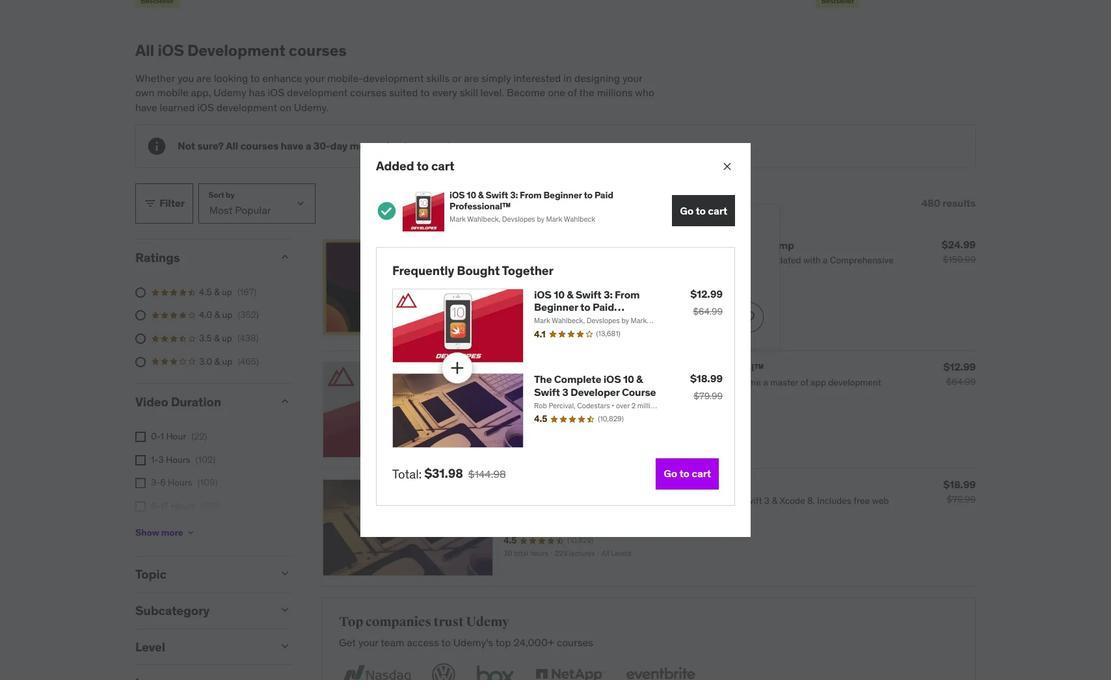 Task type: locate. For each thing, give the bounding box(es) containing it.
4.1 up 71
[[504, 404, 515, 416]]

professional™ inside ios 10 & swift 3: from beginner to paid professional™ mark wahlbeck, devslopes by mark wahlbeck
[[450, 200, 511, 212]]

devslopes down the comprehensive
[[556, 392, 589, 402]]

xsmall image left the 6-
[[135, 502, 146, 512]]

1 horizontal spatial 13681 reviews element
[[596, 330, 621, 340]]

0 vertical spatial professional™
[[450, 200, 511, 212]]

wahlbeck,
[[467, 215, 501, 224], [552, 316, 585, 326], [521, 392, 555, 402]]

0 vertical spatial paid
[[595, 189, 614, 201]]

$12.99
[[691, 288, 723, 301], [944, 361, 976, 374]]

$64.99 inside added to cart dialog
[[693, 306, 723, 318]]

1 vertical spatial 4.1
[[504, 404, 515, 416]]

by left •
[[591, 392, 599, 402]]

13681 reviews element
[[596, 330, 621, 340], [566, 405, 590, 416]]

1 vertical spatial wahlbeck
[[534, 326, 566, 336]]

hours for 1-3 hours
[[166, 454, 190, 466]]

xsmall image left 3- on the bottom left of page
[[135, 478, 146, 489]]

0 vertical spatial 3
[[638, 240, 644, 252]]

devslopes down jr.
[[587, 316, 620, 326]]

10 down the apply
[[554, 288, 565, 301]]

3 inside the complete ios 10 & swift 3 developer course rob percival, codestars • over 2 million students worldwide!
[[562, 386, 569, 399]]

netapp image
[[533, 661, 608, 681]]

beginner inside ios 10 & swift 3: from beginner to paid professional™ the most comprehensive course on ios development - become a master of app development mark wahlbeck, devslopes by mark wahlbeck
[[612, 361, 656, 374]]

1 vertical spatial xsmall image
[[135, 432, 146, 443]]

beginner inside ios 10 & swift 3: from beginner to paid professional™ mark wahlbeck, devslopes by mark wahlbeck
[[544, 189, 582, 201]]

13681 reviews element down the ios 10 & swift 3: from beginner to paid professional™
[[596, 330, 621, 340]]

0 vertical spatial (13,681)
[[596, 330, 621, 339]]

2 horizontal spatial 3:
[[604, 288, 613, 301]]

development down has
[[217, 101, 277, 114]]

the left the most
[[504, 377, 519, 389]]

3: inside the ios 10 & swift 3: from beginner to paid professional™
[[604, 288, 613, 301]]

ios 10 & swift 3: from beginner to paid professional™ link down jr.
[[534, 288, 640, 326]]

swift inside the ios 10 & swift 3: from beginner to paid professional™
[[576, 288, 602, 301]]

ios inside ios 10 & swift 3: from beginner to paid professional™ mark wahlbeck, devslopes by mark wahlbeck
[[450, 189, 465, 201]]

your right "get"
[[359, 637, 379, 650]]

0 horizontal spatial $12.99
[[691, 288, 723, 301]]

& up the '4.0 & up (352)'
[[214, 286, 220, 298]]

swift inside ios 10 & swift 3: from beginner to paid professional™ mark wahlbeck, devslopes by mark wahlbeck
[[486, 189, 508, 201]]

1 horizontal spatial of
[[801, 377, 809, 389]]

xsmall image inside show more button
[[186, 528, 196, 538]]

hours right the 17
[[171, 500, 195, 512]]

0 horizontal spatial from
[[520, 189, 542, 201]]

a
[[306, 140, 311, 153], [764, 377, 768, 389]]

complete
[[554, 373, 602, 386]]

wahlbeck up build
[[564, 215, 596, 224]]

apply to jr. ios development jobs
[[556, 258, 690, 270]]

0 horizontal spatial are
[[197, 71, 211, 85]]

build
[[556, 240, 577, 252]]

(13,681) up lectures
[[566, 405, 590, 415]]

wahlbeck, down the most
[[521, 392, 555, 402]]

up for 4.5 & up
[[222, 286, 232, 298]]

1 vertical spatial ios 10 & swift 3: from beginner to paid professional™ link
[[504, 361, 764, 374]]

development down apps
[[617, 258, 671, 270]]

suited
[[389, 86, 418, 99]]

professional™
[[450, 200, 511, 212], [534, 313, 605, 326], [694, 361, 764, 374]]

whether
[[135, 71, 175, 85]]

1 vertical spatial a
[[764, 377, 768, 389]]

1 vertical spatial all
[[226, 140, 238, 153]]

ios 10 & swift 3: from beginner to paid professional™ link for $64.99
[[534, 288, 640, 326]]

& inside the complete ios 10 & swift 3 developer course rob percival, codestars • over 2 million students worldwide!
[[637, 373, 643, 386]]

-
[[722, 377, 726, 389]]

0-1 hour (22)
[[151, 431, 207, 443]]

ios 10 & swift 3: from beginner to paid professional™ the most comprehensive course on ios development - become a master of app development mark wahlbeck, devslopes by mark wahlbeck
[[504, 361, 882, 402]]

xsmall image
[[535, 258, 545, 271], [535, 276, 545, 289], [135, 455, 146, 466], [135, 478, 146, 489], [135, 502, 146, 512]]

1 horizontal spatial are
[[464, 71, 479, 85]]

up left (352)
[[222, 309, 233, 321]]

1 horizontal spatial have
[[281, 140, 304, 153]]

2 horizontal spatial from
[[615, 288, 640, 301]]

1 vertical spatial udemy
[[466, 614, 510, 630]]

your up who
[[623, 71, 643, 85]]

go
[[680, 204, 694, 217], [608, 311, 621, 324], [664, 467, 678, 481]]

4.5 down rob
[[534, 413, 547, 425]]

0 vertical spatial $12.99
[[691, 288, 723, 301]]

4.1 for "13681 reviews" element in added to cart dialog
[[534, 328, 546, 340]]

3.0 & up (465)
[[199, 356, 259, 367]]

& up the most
[[536, 361, 543, 374]]

beginner for ios 10 & swift 3: from beginner to paid professional™ mark wahlbeck, devslopes by mark wahlbeck
[[544, 189, 582, 201]]

1 horizontal spatial 4.1
[[534, 328, 546, 340]]

by down apply to jr. ios development jobs
[[622, 316, 629, 326]]

& right 3.0
[[214, 356, 220, 367]]

to inside the ios 10 & swift 3: from beginner to paid professional™
[[581, 301, 591, 314]]

& right 3.5
[[214, 333, 220, 344]]

1 vertical spatial go to cart
[[608, 311, 655, 324]]

4.1 inside added to cart dialog
[[534, 328, 546, 340]]

by inside ios 10 & swift 3: from beginner to paid professional™ mark wahlbeck, devslopes by mark wahlbeck
[[537, 215, 545, 224]]

& down learn
[[607, 240, 613, 252]]

10 inside ios 10 & swift 3: from beginner to paid professional™ the most comprehensive course on ios development - become a master of app development mark wahlbeck, devslopes by mark wahlbeck
[[523, 361, 534, 374]]

are right or
[[464, 71, 479, 85]]

up for 3.5 & up
[[222, 333, 232, 344]]

4.5 & up (167)
[[199, 286, 257, 298]]

wahlbeck inside mark wahlbeck, devslopes by mark wahlbeck
[[534, 326, 566, 336]]

0 horizontal spatial go
[[608, 311, 621, 324]]

1 vertical spatial go to cart button
[[535, 302, 728, 333]]

hours
[[166, 454, 190, 466], [168, 477, 192, 489], [171, 500, 195, 512], [167, 524, 192, 535]]

1 vertical spatial 13681 reviews element
[[566, 405, 590, 416]]

10 up the most
[[523, 361, 534, 374]]

swift
[[486, 189, 508, 201], [615, 240, 636, 252], [576, 288, 602, 301], [545, 361, 571, 374], [534, 386, 560, 399]]

0 vertical spatial 13681 reviews element
[[596, 330, 621, 340]]

not
[[178, 140, 195, 153]]

total
[[512, 419, 527, 428]]

swift for ios 10 & swift 3: from beginner to paid professional™ the most comprehensive course on ios development - become a master of app development mark wahlbeck, devslopes by mark wahlbeck
[[545, 361, 571, 374]]

hour
[[166, 431, 186, 443]]

1 horizontal spatial 3:
[[573, 361, 582, 374]]

4.1
[[534, 328, 546, 340], [504, 404, 515, 416]]

(13,681)
[[596, 330, 621, 339], [566, 405, 590, 415]]

2 horizontal spatial by
[[622, 316, 629, 326]]

get
[[339, 637, 356, 650]]

professional™ inside the ios 10 & swift 3: from beginner to paid professional™
[[534, 313, 605, 326]]

2 vertical spatial wahlbeck,
[[521, 392, 555, 402]]

2 vertical spatial paid
[[670, 361, 692, 374]]

jr.
[[591, 258, 598, 270]]

1 vertical spatial of
[[801, 377, 809, 389]]

0 vertical spatial $64.99
[[693, 306, 723, 318]]

10 for ios 10 & swift 3: from beginner to paid professional™
[[554, 288, 565, 301]]

the complete ios 10 & swift 3 developer course link
[[534, 373, 656, 399]]

2 vertical spatial small image
[[279, 604, 292, 617]]

team
[[381, 637, 405, 650]]

2 vertical spatial all
[[598, 419, 606, 428]]

10 for ios 10 & swift 3: from beginner to paid professional™ mark wahlbeck, devslopes by mark wahlbeck
[[467, 189, 476, 201]]

ios up •
[[604, 373, 621, 386]]

course
[[608, 377, 636, 389]]

small image inside "filter" button
[[144, 197, 157, 210]]

xsmall image
[[535, 240, 545, 253], [135, 432, 146, 443], [186, 528, 196, 538]]

2 vertical spatial from
[[584, 361, 609, 374]]

0 horizontal spatial a
[[306, 140, 311, 153]]

wahlbeck, inside ios 10 & swift 3: from beginner to paid professional™ the most comprehensive course on ios development - become a master of app development mark wahlbeck, devslopes by mark wahlbeck
[[521, 392, 555, 402]]

0 vertical spatial xsmall image
[[535, 240, 545, 253]]

codestars
[[577, 401, 610, 411]]

1 vertical spatial 3
[[562, 386, 569, 399]]

by
[[537, 215, 545, 224], [622, 316, 629, 326], [591, 392, 599, 402]]

your
[[305, 71, 325, 85], [623, 71, 643, 85], [359, 637, 379, 650]]

on left udemy.
[[280, 101, 292, 114]]

up left (438)
[[222, 333, 232, 344]]

0 vertical spatial beginner
[[544, 189, 582, 201]]

ios down together
[[534, 288, 552, 301]]

1 up from the top
[[222, 286, 232, 298]]

cart
[[432, 158, 455, 174], [708, 204, 728, 217], [636, 311, 655, 324], [692, 467, 711, 481]]

have down own
[[135, 101, 157, 114]]

0 horizontal spatial 4.1
[[504, 404, 515, 416]]

udemy inside top companies trust udemy get your team access to udemy's top 24,000+ courses
[[466, 614, 510, 630]]

from for ios 10 & swift 3: from beginner to paid professional™ mark wahlbeck, devslopes by mark wahlbeck
[[520, 189, 542, 201]]

3 up percival,
[[562, 386, 569, 399]]

0 vertical spatial have
[[135, 101, 157, 114]]

ios down app,
[[197, 101, 214, 114]]

1
[[160, 431, 164, 443]]

1 horizontal spatial udemy
[[466, 614, 510, 630]]

0 vertical spatial ios 10 & swift 3: from beginner to paid professional™ link
[[534, 288, 640, 326]]

up left the '(465)'
[[222, 356, 233, 367]]

courses inside top companies trust udemy get your team access to udemy's top 24,000+ courses
[[557, 637, 594, 650]]

1 horizontal spatial 3
[[562, 386, 569, 399]]

2 vertical spatial 3
[[158, 454, 164, 466]]

your inside top companies trust udemy get your team access to udemy's top 24,000+ courses
[[359, 637, 379, 650]]

courses down mobile-
[[350, 86, 387, 99]]

1 vertical spatial 3:
[[604, 288, 613, 301]]

1 horizontal spatial by
[[591, 392, 599, 402]]

professional™ inside ios 10 & swift 3: from beginner to paid professional™ the most comprehensive course on ios development - become a master of app development mark wahlbeck, devslopes by mark wahlbeck
[[694, 361, 764, 374]]

professional™ down the apply
[[534, 313, 605, 326]]

on right course
[[638, 377, 648, 389]]

added
[[376, 158, 414, 174]]

2 small image from the top
[[279, 568, 292, 581]]

beginner up mark wahlbeck, devslopes by mark wahlbeck on the top of the page
[[534, 301, 578, 314]]

nasdaq image
[[339, 661, 414, 681]]

2 horizontal spatial your
[[623, 71, 643, 85]]

0 vertical spatial by
[[537, 215, 545, 224]]

6-17 hours (135)
[[151, 500, 220, 512]]

xsmall image down what on the top
[[535, 240, 545, 253]]

wahlbeck down the ios 10 & swift 3: from beginner to paid professional™
[[534, 326, 566, 336]]

1 vertical spatial $64.99
[[947, 376, 976, 388]]

of inside whether you are looking to enhance your mobile-development skills or are simply interested in designing your own mobile app, udemy has ios development courses suited to every skill level. become one of the millions who have learned ios development on udemy.
[[568, 86, 577, 99]]

2 vertical spatial beginner
[[612, 361, 656, 374]]

hours down 0-1 hour (22)
[[166, 454, 190, 466]]

& right ios 10 & swift 3: from beginner to paid professional™ image
[[478, 189, 484, 201]]

0 vertical spatial all
[[135, 40, 154, 61]]

3: for ios 10 & swift 3: from beginner to paid professional™ the most comprehensive course on ios development - become a master of app development mark wahlbeck, devslopes by mark wahlbeck
[[573, 361, 582, 374]]

4.1 up the most
[[534, 328, 546, 340]]

go to cart button
[[672, 195, 735, 227], [535, 302, 728, 333], [656, 459, 719, 490]]

from inside the ios 10 & swift 3: from beginner to paid professional™
[[615, 288, 640, 301]]

1 horizontal spatial xsmall image
[[186, 528, 196, 538]]

0 horizontal spatial on
[[280, 101, 292, 114]]

professional™ for ios 10 & swift 3: from beginner to paid professional™
[[534, 313, 605, 326]]

4 up from the top
[[222, 356, 233, 367]]

ios right ios 10 & swift 3: from beginner to paid professional™ image
[[450, 189, 465, 201]]

small image
[[279, 395, 292, 408], [279, 568, 292, 581], [279, 604, 292, 617]]

video duration
[[135, 395, 221, 410]]

3 up from the top
[[222, 333, 232, 344]]

from inside ios 10 & swift 3: from beginner to paid professional™ the most comprehensive course on ios development - become a master of app development mark wahlbeck, devslopes by mark wahlbeck
[[584, 361, 609, 374]]

from down apply to jr. ios development jobs
[[615, 288, 640, 301]]

1 vertical spatial by
[[622, 316, 629, 326]]

paid inside the ios 10 & swift 3: from beginner to paid professional™
[[593, 301, 614, 314]]

jobs
[[673, 258, 690, 270]]

wahlbeck
[[564, 215, 596, 224], [534, 326, 566, 336], [618, 392, 650, 402]]

money-
[[350, 140, 387, 153]]

added to cart dialog
[[361, 143, 751, 538]]

learned
[[160, 101, 195, 114]]

beginner for ios 10 & swift 3: from beginner to paid professional™
[[534, 301, 578, 314]]

beginner up course
[[612, 361, 656, 374]]

ios 10 & swift 3: from beginner to paid professional™ link for (13,681)
[[504, 361, 764, 374]]

2 horizontal spatial 3
[[638, 240, 644, 252]]

$12.99 inside added to cart dialog
[[691, 288, 723, 301]]

(10,829)
[[598, 414, 624, 424]]

1 horizontal spatial a
[[764, 377, 768, 389]]

swift inside ios 10 & swift 3: from beginner to paid professional™ the most comprehensive course on ios development - become a master of app development mark wahlbeck, devslopes by mark wahlbeck
[[545, 361, 571, 374]]

from up developer
[[584, 361, 609, 374]]

0 vertical spatial $12.99 $64.99
[[691, 288, 723, 318]]

0 vertical spatial from
[[520, 189, 542, 201]]

paid inside ios 10 & swift 3: from beginner to paid professional™ the most comprehensive course on ios development - become a master of app development mark wahlbeck, devslopes by mark wahlbeck
[[670, 361, 692, 374]]

up left (167) on the top left of page
[[222, 286, 232, 298]]

1 horizontal spatial 4.5
[[534, 413, 547, 425]]

& right 4.0
[[214, 309, 220, 321]]

of inside ios 10 & swift 3: from beginner to paid professional™ the most comprehensive course on ios development - become a master of app development mark wahlbeck, devslopes by mark wahlbeck
[[801, 377, 809, 389]]

from up what on the top
[[520, 189, 542, 201]]

rob
[[534, 401, 547, 411]]

13681 reviews element up lectures
[[566, 405, 590, 416]]

a left 30-
[[306, 140, 311, 153]]

xsmall image left 0- at the left of the page
[[135, 432, 146, 443]]

beginner inside the ios 10 & swift 3: from beginner to paid professional™
[[534, 301, 578, 314]]

24,000+
[[514, 637, 555, 650]]

devslopes inside mark wahlbeck, devslopes by mark wahlbeck
[[587, 316, 620, 326]]

what you'll learn
[[535, 219, 616, 232]]

3:
[[510, 189, 518, 201], [604, 288, 613, 301], [573, 361, 582, 374]]

1 vertical spatial beginner
[[534, 301, 578, 314]]

box image
[[474, 661, 517, 681]]

ios up the most
[[504, 361, 521, 374]]

0 horizontal spatial all
[[135, 40, 154, 61]]

0-
[[151, 431, 160, 443]]

udemy up "udemy's"
[[466, 614, 510, 630]]

1 vertical spatial paid
[[593, 301, 614, 314]]

(13,681) inside added to cart dialog
[[596, 330, 621, 339]]

all ios development courses
[[135, 40, 347, 61]]

professional™ up -
[[694, 361, 764, 374]]

& inside ios 10 & swift 3: from beginner to paid professional™ the most comprehensive course on ios development - become a master of app development mark wahlbeck, devslopes by mark wahlbeck
[[536, 361, 543, 374]]

10 inside ios 10 & swift 3: from beginner to paid professional™ mark wahlbeck, devslopes by mark wahlbeck
[[467, 189, 476, 201]]

development up suited
[[363, 71, 424, 85]]

1 are from the left
[[197, 71, 211, 85]]

all right sure?
[[226, 140, 238, 153]]

0 horizontal spatial udemy
[[214, 86, 246, 99]]

2 horizontal spatial professional™
[[694, 361, 764, 374]]

1 horizontal spatial (13,681)
[[596, 330, 621, 339]]

10 right ios 10 & swift 3: from beginner to paid professional™ image
[[467, 189, 476, 201]]

10 for ios 10 & swift 3: from beginner to paid professional™ the most comprehensive course on ios development - become a master of app development mark wahlbeck, devslopes by mark wahlbeck
[[523, 361, 534, 374]]

2 vertical spatial by
[[591, 392, 599, 402]]

up for 4.0 & up
[[222, 309, 233, 321]]

hours right 6
[[168, 477, 192, 489]]

1 vertical spatial small image
[[279, 568, 292, 581]]

enhance
[[262, 71, 302, 85]]

1 horizontal spatial professional™
[[534, 313, 605, 326]]

beginner for ios 10 & swift 3: from beginner to paid professional™ the most comprehensive course on ios development - become a master of app development mark wahlbeck, devslopes by mark wahlbeck
[[612, 361, 656, 374]]

3: for ios 10 & swift 3: from beginner to paid professional™
[[604, 288, 613, 301]]

from inside ios 10 & swift 3: from beginner to paid professional™ mark wahlbeck, devslopes by mark wahlbeck
[[520, 189, 542, 201]]

2 vertical spatial wahlbeck
[[618, 392, 650, 402]]

wahlbeck, down the apply
[[552, 316, 585, 326]]

0 vertical spatial devslopes
[[502, 215, 535, 224]]

frequently
[[392, 263, 454, 279]]

2 vertical spatial 3:
[[573, 361, 582, 374]]

2 vertical spatial go
[[664, 467, 678, 481]]

0 horizontal spatial have
[[135, 101, 157, 114]]

2 up from the top
[[222, 309, 233, 321]]

swift inside the complete ios 10 & swift 3 developer course rob percival, codestars • over 2 million students worldwide!
[[534, 386, 560, 399]]

0 vertical spatial udemy
[[214, 86, 246, 99]]

10 up 2
[[623, 373, 634, 386]]

0 horizontal spatial 3
[[158, 454, 164, 466]]

or
[[452, 71, 462, 85]]

all up whether
[[135, 40, 154, 61]]

1 vertical spatial small image
[[279, 251, 292, 264]]

professional™ right ios 10 & swift 3: from beginner to paid professional™ image
[[450, 200, 511, 212]]

are up app,
[[197, 71, 211, 85]]

wahlbeck inside ios 10 & swift 3: from beginner to paid professional™ mark wahlbeck, devslopes by mark wahlbeck
[[564, 215, 596, 224]]

10 inside the ios 10 & swift 3: from beginner to paid professional™
[[554, 288, 565, 301]]

17+ hours
[[151, 524, 192, 535]]

professional™ for ios 10 & swift 3: from beginner to paid professional™ mark wahlbeck, devslopes by mark wahlbeck
[[450, 200, 511, 212]]

wahlbeck, up bought
[[467, 215, 501, 224]]

2 vertical spatial professional™
[[694, 361, 764, 374]]

devslopes up together
[[502, 215, 535, 224]]

udemy down looking
[[214, 86, 246, 99]]

have inside whether you are looking to enhance your mobile-development skills or are simply interested in designing your own mobile app, udemy has ios development courses suited to every skill level. become one of the millions who have learned ios development on udemy.
[[135, 101, 157, 114]]

ios 10 & swift 3: from beginner to paid professional™ link up course
[[504, 361, 764, 374]]

& down the apply
[[567, 288, 574, 301]]

$144.98
[[468, 468, 506, 481]]

wahlbeck down course
[[618, 392, 650, 402]]

1 horizontal spatial $12.99
[[944, 361, 976, 374]]

1 vertical spatial 4.5
[[534, 413, 547, 425]]

of left app
[[801, 377, 809, 389]]

0 horizontal spatial of
[[568, 86, 577, 99]]

4.5 up 4.0
[[199, 286, 212, 298]]

wishlist image
[[741, 310, 756, 326]]

your up udemy.
[[305, 71, 325, 85]]

paid inside ios 10 & swift 3: from beginner to paid professional™ mark wahlbeck, devslopes by mark wahlbeck
[[595, 189, 614, 201]]

3-
[[151, 477, 160, 489]]

ios
[[158, 40, 184, 61], [268, 86, 285, 99], [197, 101, 214, 114], [450, 189, 465, 201], [579, 240, 594, 252], [601, 258, 615, 270], [534, 288, 552, 301], [504, 361, 521, 374], [604, 373, 621, 386], [650, 377, 665, 389]]

3: for ios 10 & swift 3: from beginner to paid professional™ mark wahlbeck, devslopes by mark wahlbeck
[[510, 189, 518, 201]]

1 horizontal spatial your
[[359, 637, 379, 650]]

all left levels
[[598, 419, 606, 428]]

a left master
[[764, 377, 768, 389]]

devslopes
[[502, 215, 535, 224], [587, 316, 620, 326], [556, 392, 589, 402]]

2 horizontal spatial go
[[680, 204, 694, 217]]

development up udemy.
[[287, 86, 348, 99]]

1 horizontal spatial from
[[584, 361, 609, 374]]

xsmall image left 1-
[[135, 455, 146, 466]]

udemy
[[214, 86, 246, 99], [466, 614, 510, 630]]

3: inside ios 10 & swift 3: from beginner to paid professional™ mark wahlbeck, devslopes by mark wahlbeck
[[510, 189, 518, 201]]

small image
[[144, 197, 157, 210], [279, 251, 292, 264], [279, 640, 292, 653]]

480
[[922, 197, 941, 210]]

ios up you
[[158, 40, 184, 61]]

1 horizontal spatial all
[[226, 140, 238, 153]]

all
[[135, 40, 154, 61], [226, 140, 238, 153], [598, 419, 606, 428]]

of left the 'the'
[[568, 86, 577, 99]]

1 horizontal spatial go
[[664, 467, 678, 481]]

by left you'll
[[537, 215, 545, 224]]

0 vertical spatial on
[[280, 101, 292, 114]]

(13,681) down the ios 10 & swift 3: from beginner to paid professional™
[[596, 330, 621, 339]]

one
[[548, 86, 566, 99]]

ios 10 & swift 3: from beginner to paid professional™ link
[[534, 288, 640, 326], [504, 361, 764, 374]]

1 vertical spatial on
[[638, 377, 648, 389]]

0 vertical spatial go
[[680, 204, 694, 217]]

(438)
[[237, 333, 259, 344]]

1 vertical spatial $12.99 $64.99
[[944, 361, 976, 388]]

$18.99 $79.99
[[691, 373, 723, 402]]

ratings button
[[135, 250, 268, 266]]

have left 30-
[[281, 140, 304, 153]]

apps
[[646, 240, 666, 252]]

a inside ios 10 & swift 3: from beginner to paid professional™ the most comprehensive course on ios development - become a master of app development mark wahlbeck, devslopes by mark wahlbeck
[[764, 377, 768, 389]]

0 horizontal spatial 13681 reviews element
[[566, 405, 590, 416]]

3 left apps
[[638, 240, 644, 252]]

results
[[943, 197, 976, 210]]

udemy's
[[453, 637, 493, 650]]

4.5 inside added to cart dialog
[[534, 413, 547, 425]]

are
[[197, 71, 211, 85], [464, 71, 479, 85]]

beginner up what you'll learn
[[544, 189, 582, 201]]

total:
[[392, 466, 422, 482]]

the
[[579, 86, 595, 99]]

the
[[534, 373, 552, 386], [504, 377, 519, 389]]

wahlbeck, inside mark wahlbeck, devslopes by mark wahlbeck
[[552, 316, 585, 326]]

the inside ios 10 & swift 3: from beginner to paid professional™ the most comprehensive course on ios development - become a master of app development mark wahlbeck, devslopes by mark wahlbeck
[[504, 377, 519, 389]]

3: inside ios 10 & swift 3: from beginner to paid professional™ the most comprehensive course on ios development - become a master of app development mark wahlbeck, devslopes by mark wahlbeck
[[573, 361, 582, 374]]

3 down 1
[[158, 454, 164, 466]]

3.5 & up (438)
[[199, 333, 259, 344]]

master
[[771, 377, 799, 389]]

3 small image from the top
[[279, 604, 292, 617]]

app,
[[191, 86, 211, 99]]

1 vertical spatial go
[[608, 311, 621, 324]]



Task type: describe. For each thing, give the bounding box(es) containing it.
4.1 for bottom "13681 reviews" element
[[504, 404, 515, 416]]

development up '$79.99'
[[667, 377, 720, 389]]

3.5
[[199, 333, 212, 344]]

ios right jr.
[[601, 258, 615, 270]]

wahlbeck inside ios 10 & swift 3: from beginner to paid professional™ the most comprehensive course on ios development - become a master of app development mark wahlbeck, devslopes by mark wahlbeck
[[618, 392, 650, 402]]

over
[[616, 401, 630, 411]]

courses inside whether you are looking to enhance your mobile-development skills or are simply interested in designing your own mobile app, udemy has ios development courses suited to every skill level. become one of the millions who have learned ios development on udemy.
[[350, 86, 387, 99]]

2 are from the left
[[464, 71, 479, 85]]

2 vertical spatial go to cart button
[[656, 459, 719, 490]]

& inside the ios 10 & swift 3: from beginner to paid professional™
[[567, 288, 574, 301]]

wahlbeck, inside ios 10 & swift 3: from beginner to paid professional™ mark wahlbeck, devslopes by mark wahlbeck
[[467, 215, 501, 224]]

show more button
[[135, 520, 196, 546]]

more
[[161, 527, 183, 539]]

by inside ios 10 & swift 3: from beginner to paid professional™ the most comprehensive course on ios development - become a master of app development mark wahlbeck, devslopes by mark wahlbeck
[[591, 392, 599, 402]]

lectures
[[566, 419, 592, 428]]

on inside whether you are looking to enhance your mobile-development skills or are simply interested in designing your own mobile app, udemy has ios development courses suited to every skill level. become one of the millions who have learned ios development on udemy.
[[280, 101, 292, 114]]

paid for ios 10 & swift 3: from beginner to paid professional™ mark wahlbeck, devslopes by mark wahlbeck
[[595, 189, 614, 201]]

level.
[[481, 86, 505, 99]]

volkswagen image
[[430, 661, 458, 681]]

xsmall image for 3-6 hours (109)
[[135, 478, 146, 489]]

top companies trust udemy get your team access to udemy's top 24,000+ courses
[[339, 614, 594, 650]]

close modal image
[[721, 160, 734, 173]]

ios inside the ios 10 & swift 3: from beginner to paid professional™
[[534, 288, 552, 301]]

0 vertical spatial go to cart button
[[672, 195, 735, 227]]

mobile
[[157, 86, 189, 99]]

2 vertical spatial go to cart
[[664, 467, 711, 481]]

4.5 for 4.5
[[534, 413, 547, 425]]

251 lectures
[[553, 419, 592, 428]]

you'll
[[563, 219, 589, 232]]

ratings
[[135, 250, 180, 266]]

whether you are looking to enhance your mobile-development skills or are simply interested in designing your own mobile app, udemy has ios development courses suited to every skill level. become one of the millions who have learned ios development on udemy.
[[135, 71, 655, 114]]

1-
[[151, 454, 158, 466]]

480 results status
[[922, 197, 976, 210]]

1 small image from the top
[[279, 395, 292, 408]]

$18.99
[[691, 373, 723, 386]]

ios down enhance on the top left of page
[[268, 86, 285, 99]]

4.0
[[199, 309, 212, 321]]

0 vertical spatial a
[[306, 140, 311, 153]]

not sure? all courses have a 30-day money-back guarantee
[[178, 140, 462, 153]]

ios 10 & swift 3: from beginner to paid professional™
[[534, 288, 640, 326]]

you
[[178, 71, 194, 85]]

professional™ for ios 10 & swift 3: from beginner to paid professional™ the most comprehensive course on ios development - become a master of app development mark wahlbeck, devslopes by mark wahlbeck
[[694, 361, 764, 374]]

together
[[502, 263, 554, 279]]

paid for ios 10 & swift 3: from beginner to paid professional™ the most comprehensive course on ios development - become a master of app development mark wahlbeck, devslopes by mark wahlbeck
[[670, 361, 692, 374]]

sure?
[[197, 140, 224, 153]]

to inside ios 10 & swift 3: from beginner to paid professional™ mark wahlbeck, devslopes by mark wahlbeck
[[584, 189, 593, 201]]

from for ios 10 & swift 3: from beginner to paid professional™
[[615, 288, 640, 301]]

ios up jr.
[[579, 240, 594, 252]]

all for all ios development courses
[[135, 40, 154, 61]]

71 total hours
[[504, 419, 546, 428]]

& inside ios 10 & swift 3: from beginner to paid professional™ mark wahlbeck, devslopes by mark wahlbeck
[[478, 189, 484, 201]]

2 horizontal spatial xsmall image
[[535, 240, 545, 253]]

(135)
[[201, 500, 220, 512]]

1 horizontal spatial $64.99
[[947, 376, 976, 388]]

show more
[[135, 527, 183, 539]]

$31.98
[[425, 466, 463, 482]]

(167)
[[237, 286, 257, 298]]

(102)
[[196, 454, 216, 466]]

to inside ios 10 & swift 3: from beginner to paid professional™ the most comprehensive course on ios development - become a master of app development mark wahlbeck, devslopes by mark wahlbeck
[[658, 361, 668, 374]]

by inside mark wahlbeck, devslopes by mark wahlbeck
[[622, 316, 629, 326]]

has
[[249, 86, 265, 99]]

back
[[387, 140, 410, 153]]

6-
[[151, 500, 160, 512]]

percival,
[[549, 401, 576, 411]]

guarantee
[[413, 140, 462, 153]]

•
[[612, 401, 615, 411]]

2 vertical spatial small image
[[279, 640, 292, 653]]

the complete ios 10 & swift 3 developer course rob percival, codestars • over 2 million students worldwide!
[[534, 373, 659, 421]]

hours right '17+' at bottom
[[167, 524, 192, 535]]

interested
[[514, 71, 561, 85]]

become
[[507, 86, 546, 99]]

mobile-
[[327, 71, 363, 85]]

devslopes inside ios 10 & swift 3: from beginner to paid professional™ the most comprehensive course on ios development - become a master of app development mark wahlbeck, devslopes by mark wahlbeck
[[556, 392, 589, 402]]

swift for ios 10 & swift 3: from beginner to paid professional™ mark wahlbeck, devslopes by mark wahlbeck
[[486, 189, 508, 201]]

development right app
[[829, 377, 882, 389]]

0 horizontal spatial xsmall image
[[135, 432, 146, 443]]

looking
[[214, 71, 248, 85]]

on inside ios 10 & swift 3: from beginner to paid professional™ the most comprehensive course on ios development - become a master of app development mark wahlbeck, devslopes by mark wahlbeck
[[638, 377, 648, 389]]

bought
[[457, 263, 500, 279]]

up for 3.0 & up
[[222, 356, 233, 367]]

10 inside the complete ios 10 & swift 3 developer course rob percival, codestars • over 2 million students worldwide!
[[623, 373, 634, 386]]

in
[[564, 71, 572, 85]]

xsmall image left the apply
[[535, 258, 545, 271]]

(352)
[[238, 309, 259, 321]]

to inside top companies trust udemy get your team access to udemy's top 24,000+ courses
[[441, 637, 451, 650]]

$79.99
[[694, 391, 723, 402]]

0 vertical spatial go to cart
[[680, 204, 728, 217]]

access
[[407, 637, 439, 650]]

0 horizontal spatial your
[[305, 71, 325, 85]]

duration
[[171, 395, 221, 410]]

10 up jr.
[[596, 240, 605, 252]]

top
[[496, 637, 511, 650]]

(109)
[[198, 477, 218, 489]]

day
[[330, 140, 348, 153]]

2
[[632, 401, 636, 411]]

show
[[135, 527, 159, 539]]

courses up mobile-
[[289, 40, 347, 61]]

worldwide!
[[564, 411, 599, 421]]

frequently bought together
[[392, 263, 554, 279]]

the inside the complete ios 10 & swift 3 developer course rob percival, codestars • over 2 million students worldwide!
[[534, 373, 552, 386]]

simply
[[481, 71, 511, 85]]

courses right sure?
[[240, 140, 279, 153]]

1 vertical spatial have
[[281, 140, 304, 153]]

total: $31.98 $144.98
[[392, 466, 506, 482]]

ios inside the complete ios 10 & swift 3 developer course rob percival, codestars • over 2 million students worldwide!
[[604, 373, 621, 386]]

filter button
[[135, 184, 193, 224]]

eventbrite image
[[623, 661, 698, 681]]

480 results
[[922, 197, 976, 210]]

xsmall image down what on the top
[[535, 276, 545, 289]]

hours for 3-6 hours
[[168, 477, 192, 489]]

course
[[622, 386, 656, 399]]

(22)
[[191, 431, 207, 443]]

udemy.
[[294, 101, 329, 114]]

(465)
[[238, 356, 259, 367]]

mark wahlbeck, devslopes by mark wahlbeck
[[534, 316, 647, 336]]

designing
[[575, 71, 620, 85]]

paid for ios 10 & swift 3: from beginner to paid professional™
[[593, 301, 614, 314]]

all for all levels
[[598, 419, 606, 428]]

swift for ios 10 & swift 3: from beginner to paid professional™
[[576, 288, 602, 301]]

become
[[729, 377, 761, 389]]

who
[[635, 86, 655, 99]]

0 horizontal spatial (13,681)
[[566, 405, 590, 415]]

4.5 for 4.5 & up (167)
[[199, 286, 212, 298]]

comprehensive
[[544, 377, 606, 389]]

ios 10 & swift 3: from beginner to paid professional™ image
[[403, 190, 445, 232]]

hours for 6-17 hours
[[171, 500, 195, 512]]

devslopes inside ios 10 & swift 3: from beginner to paid professional™ mark wahlbeck, devslopes by mark wahlbeck
[[502, 215, 535, 224]]

10829 reviews element
[[598, 414, 624, 424]]

1-3 hours (102)
[[151, 454, 216, 466]]

video duration button
[[135, 395, 268, 410]]

$12.99 $64.99 inside added to cart dialog
[[691, 288, 723, 318]]

xsmall image for 1-3 hours (102)
[[135, 455, 146, 466]]

30-
[[314, 140, 330, 153]]

ios up million
[[650, 377, 665, 389]]

own
[[135, 86, 155, 99]]

development
[[187, 40, 286, 61]]

from for ios 10 & swift 3: from beginner to paid professional™ the most comprehensive course on ios development - become a master of app development mark wahlbeck, devslopes by mark wahlbeck
[[584, 361, 609, 374]]

developer
[[571, 386, 620, 399]]

13681 reviews element inside added to cart dialog
[[596, 330, 621, 340]]

71
[[504, 419, 510, 428]]

build ios 10 & swift 3 apps
[[556, 240, 666, 252]]

1 horizontal spatial $12.99 $64.99
[[944, 361, 976, 388]]

udemy inside whether you are looking to enhance your mobile-development skills or are simply interested in designing your own mobile app, udemy has ios development courses suited to every skill level. become one of the millions who have learned ios development on udemy.
[[214, 86, 246, 99]]

xsmall image for 6-17 hours (135)
[[135, 502, 146, 512]]



Task type: vqa. For each thing, say whether or not it's contained in the screenshot.
the total at left bottom
yes



